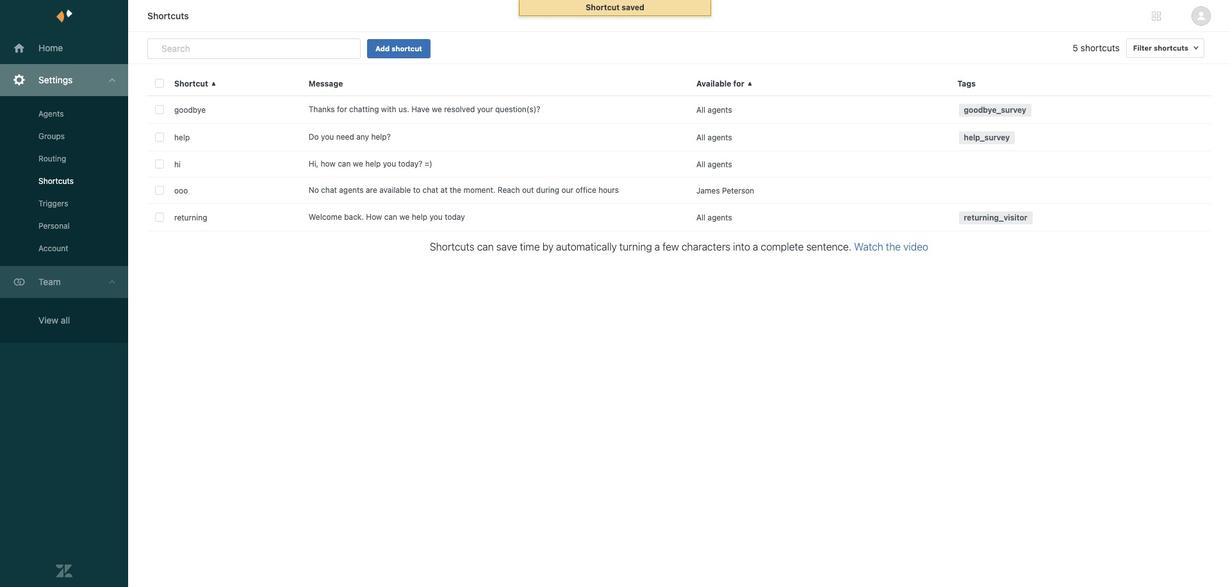 Task type: describe. For each thing, give the bounding box(es) containing it.
add shortcut
[[376, 44, 422, 53]]

moment.
[[464, 185, 496, 195]]

5
[[1073, 42, 1079, 53]]

no
[[309, 185, 319, 195]]

for for thanks
[[337, 105, 347, 114]]

any
[[357, 132, 369, 142]]

2 a from the left
[[753, 241, 759, 253]]

1 a from the left
[[655, 241, 660, 253]]

turning
[[620, 241, 653, 253]]

agents for goodbye_survey
[[708, 105, 733, 114]]

row containing no chat agents are available to chat at the moment. reach out during our office hours
[[147, 178, 1212, 204]]

do
[[309, 132, 319, 142]]

filter
[[1134, 44, 1153, 52]]

sentence.
[[807, 241, 852, 253]]

saved
[[622, 3, 645, 12]]

office
[[576, 185, 597, 195]]

agents for returning_visitor
[[708, 213, 733, 222]]

to
[[413, 185, 421, 195]]

2 vertical spatial help
[[412, 212, 428, 222]]

available for column header
[[689, 71, 950, 96]]

0 vertical spatial can
[[338, 159, 351, 169]]

3 all agents from the top
[[697, 159, 733, 169]]

message
[[309, 79, 343, 88]]

goodbye_survey
[[965, 105, 1027, 115]]

back.
[[344, 212, 364, 222]]

video
[[904, 241, 929, 253]]

shortcuts for 5 shortcuts
[[1081, 42, 1121, 53]]

watch the video link
[[855, 241, 929, 253]]

hours
[[599, 185, 619, 195]]

for for available
[[734, 79, 745, 88]]

save
[[497, 241, 518, 253]]

0 horizontal spatial we
[[353, 159, 363, 169]]

peterson
[[723, 186, 755, 195]]

available for
[[697, 79, 745, 88]]

thanks
[[309, 105, 335, 114]]

shortcut saved
[[586, 3, 645, 12]]

shortcuts can save time by automatically turning a few characters into a complete sentence. watch the video
[[430, 241, 929, 253]]

all for today
[[697, 213, 706, 222]]

1 chat from the left
[[321, 185, 337, 195]]

few
[[663, 241, 680, 253]]

your
[[477, 105, 493, 114]]

out
[[523, 185, 534, 195]]

hi
[[174, 159, 181, 169]]

Search field
[[162, 43, 338, 54]]

james peterson cell
[[689, 178, 950, 203]]

shortcut for shortcut saved
[[586, 3, 620, 12]]

by
[[543, 241, 554, 253]]

1 horizontal spatial we
[[400, 212, 410, 222]]

=)
[[425, 159, 433, 169]]

help_survey
[[965, 133, 1011, 142]]

today?
[[398, 159, 423, 169]]

no chat agents are available to chat at the moment. reach out during our office hours
[[309, 185, 619, 195]]

settings
[[38, 74, 73, 85]]

shortcut for shortcut
[[174, 79, 208, 88]]

1 horizontal spatial can
[[385, 212, 398, 222]]

5 shortcuts
[[1073, 42, 1121, 53]]

1 horizontal spatial shortcuts
[[147, 10, 189, 21]]

characters
[[682, 241, 731, 253]]

1 vertical spatial the
[[887, 241, 901, 253]]

automatically
[[556, 241, 617, 253]]

0 horizontal spatial help
[[174, 132, 190, 142]]

add
[[376, 44, 390, 53]]

watch
[[855, 241, 884, 253]]

ooo
[[174, 186, 188, 195]]

goodbye
[[174, 105, 206, 114]]

account
[[38, 244, 68, 253]]

agents
[[38, 109, 64, 119]]

how
[[366, 212, 382, 222]]

all
[[61, 315, 70, 326]]

row containing welcome back. how can we help you today
[[147, 204, 1212, 231]]

team
[[38, 276, 61, 287]]

view all
[[38, 315, 70, 326]]

time
[[520, 241, 540, 253]]

resolved
[[444, 105, 475, 114]]

agents for help_survey
[[708, 132, 733, 142]]

0 vertical spatial we
[[432, 105, 442, 114]]

into
[[734, 241, 751, 253]]

chatting
[[349, 105, 379, 114]]

personal
[[38, 221, 70, 231]]

cell for peterson
[[950, 178, 1212, 203]]



Task type: locate. For each thing, give the bounding box(es) containing it.
shortcuts right 5
[[1081, 42, 1121, 53]]

1 horizontal spatial for
[[734, 79, 745, 88]]

how
[[321, 159, 336, 169]]

groups
[[38, 131, 65, 141]]

can left the save
[[477, 241, 494, 253]]

with
[[381, 105, 397, 114]]

can right 'how'
[[385, 212, 398, 222]]

today
[[445, 212, 465, 222]]

the
[[450, 185, 462, 195], [887, 241, 901, 253]]

help down to
[[412, 212, 428, 222]]

you
[[321, 132, 334, 142], [383, 159, 396, 169], [430, 212, 443, 222]]

can right how
[[338, 159, 351, 169]]

4 all agents from the top
[[697, 213, 733, 222]]

the right at
[[450, 185, 462, 195]]

for
[[734, 79, 745, 88], [337, 105, 347, 114]]

1 vertical spatial shortcut
[[174, 79, 208, 88]]

all agents cell for returning_visitor
[[689, 204, 950, 231]]

0 vertical spatial help
[[174, 132, 190, 142]]

available
[[380, 185, 411, 195]]

add shortcut button
[[367, 39, 431, 58]]

have
[[412, 105, 430, 114]]

agents
[[708, 105, 733, 114], [708, 132, 733, 142], [708, 159, 733, 169], [339, 185, 364, 195], [708, 213, 733, 222]]

complete
[[761, 241, 804, 253]]

3 all agents cell from the top
[[689, 151, 950, 177]]

1 all from the top
[[697, 105, 706, 114]]

2 horizontal spatial we
[[432, 105, 442, 114]]

all for =)
[[697, 159, 706, 169]]

0 vertical spatial you
[[321, 132, 334, 142]]

6 row from the top
[[147, 204, 1212, 231]]

do you need any help?
[[309, 132, 391, 142]]

2 vertical spatial shortcuts
[[430, 241, 475, 253]]

the left video
[[887, 241, 901, 253]]

1 vertical spatial can
[[385, 212, 398, 222]]

1 all agents cell from the top
[[689, 96, 950, 123]]

row containing do you need any help?
[[147, 124, 1212, 151]]

1 vertical spatial cell
[[950, 178, 1212, 203]]

shortcuts for filter shortcuts
[[1155, 44, 1189, 52]]

we
[[432, 105, 442, 114], [353, 159, 363, 169], [400, 212, 410, 222]]

chat left at
[[423, 185, 439, 195]]

for right thanks
[[337, 105, 347, 114]]

a left few
[[655, 241, 660, 253]]

all agents
[[697, 105, 733, 114], [697, 132, 733, 142], [697, 159, 733, 169], [697, 213, 733, 222]]

view
[[38, 315, 58, 326]]

shortcut inside column header
[[174, 79, 208, 88]]

0 vertical spatial for
[[734, 79, 745, 88]]

row containing hi, how can we help you today? =)
[[147, 151, 1212, 178]]

we down available
[[400, 212, 410, 222]]

0 horizontal spatial shortcut
[[174, 79, 208, 88]]

2 all from the top
[[697, 132, 706, 142]]

tags column header
[[950, 71, 1212, 96]]

1 vertical spatial help
[[366, 159, 381, 169]]

help up hi
[[174, 132, 190, 142]]

4 all agents cell from the top
[[689, 204, 950, 231]]

question(s)?
[[496, 105, 541, 114]]

all agents cell
[[689, 96, 950, 123], [689, 124, 950, 151], [689, 151, 950, 177], [689, 204, 950, 231]]

1 vertical spatial shortcuts
[[38, 176, 74, 186]]

2 all agents cell from the top
[[689, 124, 950, 151]]

2 cell from the top
[[950, 178, 1212, 203]]

0 vertical spatial the
[[450, 185, 462, 195]]

tags
[[958, 79, 976, 88]]

chat
[[321, 185, 337, 195], [423, 185, 439, 195]]

message column header
[[301, 71, 689, 96]]

shortcut column header
[[167, 71, 301, 96]]

need
[[336, 132, 354, 142]]

can
[[338, 159, 351, 169], [385, 212, 398, 222], [477, 241, 494, 253]]

shortcut
[[392, 44, 422, 53]]

routing
[[38, 154, 66, 163]]

are
[[366, 185, 378, 195]]

we down any
[[353, 159, 363, 169]]

chat right no
[[321, 185, 337, 195]]

filter shortcuts
[[1134, 44, 1189, 52]]

1 vertical spatial we
[[353, 159, 363, 169]]

2 horizontal spatial you
[[430, 212, 443, 222]]

cell
[[950, 151, 1212, 177], [950, 178, 1212, 203]]

0 horizontal spatial shortcuts
[[38, 176, 74, 186]]

1 horizontal spatial help
[[366, 159, 381, 169]]

a
[[655, 241, 660, 253], [753, 241, 759, 253]]

2 all agents from the top
[[697, 132, 733, 142]]

help?
[[371, 132, 391, 142]]

help up "are"
[[366, 159, 381, 169]]

shortcut
[[586, 3, 620, 12], [174, 79, 208, 88]]

for inside available for column header
[[734, 79, 745, 88]]

1 vertical spatial you
[[383, 159, 396, 169]]

welcome back. how can we help you today
[[309, 212, 465, 222]]

all
[[697, 105, 706, 114], [697, 132, 706, 142], [697, 159, 706, 169], [697, 213, 706, 222]]

returning_visitor
[[965, 213, 1028, 222]]

3 all from the top
[[697, 159, 706, 169]]

james peterson
[[697, 186, 755, 195]]

2 vertical spatial can
[[477, 241, 494, 253]]

all agents cell for help_survey
[[689, 124, 950, 151]]

triggers
[[38, 199, 68, 208]]

all agents for help_survey
[[697, 132, 733, 142]]

0 horizontal spatial you
[[321, 132, 334, 142]]

home
[[38, 42, 63, 53]]

we right have
[[432, 105, 442, 114]]

shortcuts right 'filter'
[[1155, 44, 1189, 52]]

1 row from the top
[[147, 71, 1212, 96]]

0 horizontal spatial a
[[655, 241, 660, 253]]

0 horizontal spatial for
[[337, 105, 347, 114]]

reach
[[498, 185, 520, 195]]

shortcut up goodbye
[[174, 79, 208, 88]]

1 horizontal spatial chat
[[423, 185, 439, 195]]

3 row from the top
[[147, 124, 1212, 151]]

0 horizontal spatial chat
[[321, 185, 337, 195]]

shortcuts inside button
[[1155, 44, 1189, 52]]

welcome
[[309, 212, 342, 222]]

0 horizontal spatial shortcuts
[[1081, 42, 1121, 53]]

our
[[562, 185, 574, 195]]

you right do
[[321, 132, 334, 142]]

shortcuts
[[147, 10, 189, 21], [38, 176, 74, 186], [430, 241, 475, 253]]

row containing thanks for chatting with us. have we resolved your question(s)?
[[147, 96, 1212, 124]]

all agents for goodbye_survey
[[697, 105, 733, 114]]

0 vertical spatial shortcut
[[586, 3, 620, 12]]

4 row from the top
[[147, 151, 1212, 178]]

0 horizontal spatial can
[[338, 159, 351, 169]]

at
[[441, 185, 448, 195]]

5 row from the top
[[147, 178, 1212, 204]]

1 horizontal spatial you
[[383, 159, 396, 169]]

all for resolved
[[697, 105, 706, 114]]

table
[[147, 71, 1221, 587]]

1 horizontal spatial shortcut
[[586, 3, 620, 12]]

row containing shortcut
[[147, 71, 1212, 96]]

1 horizontal spatial a
[[753, 241, 759, 253]]

returning
[[174, 213, 207, 222]]

hi, how can we help you today? =)
[[309, 159, 433, 169]]

2 horizontal spatial shortcuts
[[430, 241, 475, 253]]

2 vertical spatial you
[[430, 212, 443, 222]]

2 row from the top
[[147, 96, 1212, 124]]

shortcuts
[[1081, 42, 1121, 53], [1155, 44, 1189, 52]]

thanks for chatting with us. have we resolved your question(s)?
[[309, 105, 541, 114]]

a right into
[[753, 241, 759, 253]]

you left today?
[[383, 159, 396, 169]]

help
[[174, 132, 190, 142], [366, 159, 381, 169], [412, 212, 428, 222]]

all agents for returning_visitor
[[697, 213, 733, 222]]

0 vertical spatial shortcuts
[[147, 10, 189, 21]]

james
[[697, 186, 720, 195]]

for right the available
[[734, 79, 745, 88]]

hi,
[[309, 159, 319, 169]]

during
[[537, 185, 560, 195]]

2 horizontal spatial help
[[412, 212, 428, 222]]

available
[[697, 79, 732, 88]]

table containing shortcuts can save time by automatically turning a few characters into a complete sentence.
[[147, 71, 1221, 587]]

filter shortcuts button
[[1127, 38, 1205, 58]]

1 horizontal spatial shortcuts
[[1155, 44, 1189, 52]]

1 cell from the top
[[950, 151, 1212, 177]]

cell for agents
[[950, 151, 1212, 177]]

us.
[[399, 105, 410, 114]]

all agents cell for goodbye_survey
[[689, 96, 950, 123]]

1 all agents from the top
[[697, 105, 733, 114]]

4 all from the top
[[697, 213, 706, 222]]

0 horizontal spatial the
[[450, 185, 462, 195]]

you left today
[[430, 212, 443, 222]]

2 horizontal spatial can
[[477, 241, 494, 253]]

shortcuts inside table
[[430, 241, 475, 253]]

0 vertical spatial cell
[[950, 151, 1212, 177]]

1 vertical spatial for
[[337, 105, 347, 114]]

zendesk products image
[[1153, 12, 1162, 21]]

1 horizontal spatial the
[[887, 241, 901, 253]]

2 chat from the left
[[423, 185, 439, 195]]

row
[[147, 71, 1212, 96], [147, 96, 1212, 124], [147, 124, 1212, 151], [147, 151, 1212, 178], [147, 178, 1212, 204], [147, 204, 1212, 231]]

2 vertical spatial we
[[400, 212, 410, 222]]

shortcut left saved
[[586, 3, 620, 12]]



Task type: vqa. For each thing, say whether or not it's contained in the screenshot.
bottommost 'Subject' 'field'
no



